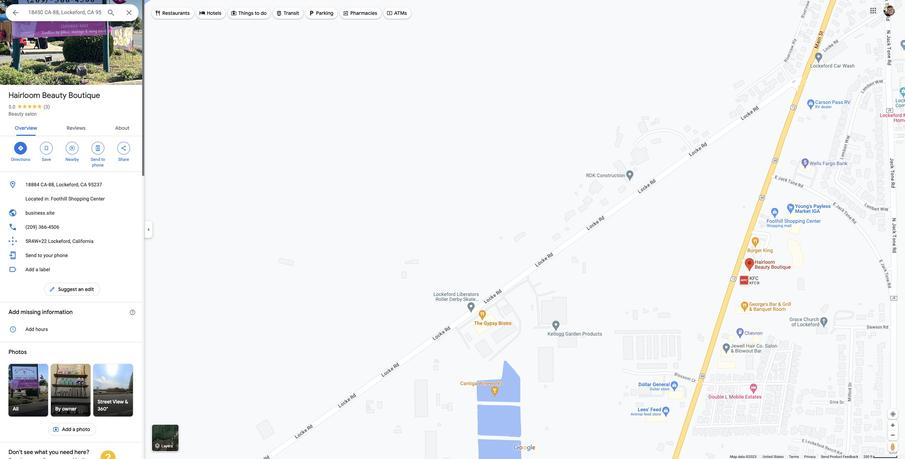 Task type: vqa. For each thing, say whether or not it's contained in the screenshot.


Task type: locate. For each thing, give the bounding box(es) containing it.
add for add a photo
[[62, 426, 71, 433]]

a
[[36, 267, 38, 272], [73, 426, 75, 433]]

0 vertical spatial to
[[255, 10, 260, 16]]

360°
[[98, 406, 108, 412]]

send product feedback
[[821, 455, 859, 459]]

add for add a label
[[25, 267, 34, 272]]

5.0
[[8, 104, 15, 110]]

street view & 360°
[[98, 399, 128, 412]]

send down 5r4w+22
[[25, 253, 37, 258]]

1 vertical spatial phone
[[54, 253, 68, 258]]

actions for hairloom beauty boutique region
[[0, 136, 144, 172]]

google maps element
[[0, 0, 905, 459]]

terms
[[789, 455, 799, 459]]

 things to do
[[231, 9, 267, 17]]


[[343, 9, 349, 17]]

add hours
[[25, 326, 48, 332]]

photo
[[76, 426, 90, 433]]

add left hours
[[25, 326, 34, 332]]

5r4w+22
[[25, 238, 47, 244]]

1 vertical spatial a
[[73, 426, 75, 433]]

18884 ca-88, lockeford, ca 95237
[[25, 182, 102, 187]]

data
[[738, 455, 745, 459]]

transit
[[284, 10, 299, 16]]

2 horizontal spatial send
[[821, 455, 829, 459]]

photos
[[8, 349, 27, 356]]

1 horizontal spatial to
[[101, 157, 105, 162]]

suggest
[[58, 286, 77, 293]]

send to phone
[[91, 157, 105, 168]]

lockeford, inside 'button'
[[56, 182, 79, 187]]

hotels
[[207, 10, 221, 16]]

collapse side panel image
[[145, 226, 152, 233]]


[[49, 285, 55, 293]]

 suggest an edit
[[49, 285, 94, 293]]

1 vertical spatial lockeford,
[[48, 238, 71, 244]]

information for hairloom beauty boutique region
[[0, 178, 144, 262]]

tab list
[[0, 119, 144, 136]]

1 vertical spatial beauty
[[8, 111, 24, 117]]


[[231, 9, 237, 17]]

89
[[18, 70, 24, 77]]

missing
[[21, 309, 41, 316]]

business.site
[[25, 210, 54, 216]]

map
[[730, 455, 737, 459]]

united states button
[[763, 454, 784, 459]]

foothill
[[51, 196, 67, 202]]

0 horizontal spatial phone
[[54, 253, 68, 258]]

tab list containing overview
[[0, 119, 144, 136]]

 transit
[[276, 9, 299, 17]]

0 horizontal spatial to
[[38, 253, 42, 258]]

send inside button
[[821, 455, 829, 459]]

add for add missing information
[[8, 309, 19, 316]]

to left share
[[101, 157, 105, 162]]

zoom in image
[[891, 423, 896, 428]]

2 vertical spatial send
[[821, 455, 829, 459]]

a left the label
[[36, 267, 38, 272]]

0 horizontal spatial beauty
[[8, 111, 24, 117]]

1 horizontal spatial phone
[[92, 163, 104, 168]]

beauty up the 3 reviews element
[[42, 91, 67, 100]]

add left the label
[[25, 267, 34, 272]]

(209)
[[25, 224, 37, 230]]

to
[[255, 10, 260, 16], [101, 157, 105, 162], [38, 253, 42, 258]]

 atms
[[387, 9, 407, 17]]

send inside "button"
[[25, 253, 37, 258]]

0 vertical spatial send
[[91, 157, 100, 162]]

by owner button
[[51, 364, 91, 417]]

send for send to your phone
[[25, 253, 37, 258]]

phone down 
[[92, 163, 104, 168]]

add
[[25, 267, 34, 272], [8, 309, 19, 316], [25, 326, 34, 332], [62, 426, 71, 433]]

photos
[[26, 70, 43, 77]]

owner
[[62, 406, 77, 412]]

footer containing map data ©2023
[[730, 454, 864, 459]]

phone
[[92, 163, 104, 168], [54, 253, 68, 258]]

don't see what you need here?
[[8, 449, 89, 456]]

&
[[125, 399, 128, 405]]

1 vertical spatial send
[[25, 253, 37, 258]]

add right add a photo on the left bottom of the page
[[62, 426, 71, 433]]

to left your
[[38, 253, 42, 258]]

 parking
[[308, 9, 334, 17]]

0 horizontal spatial a
[[36, 267, 38, 272]]

edit
[[85, 286, 94, 293]]

a for photo
[[73, 426, 75, 433]]

add left missing
[[8, 309, 19, 316]]

lockeford,
[[56, 182, 79, 187], [48, 238, 71, 244]]

1 horizontal spatial a
[[73, 426, 75, 433]]

18450 CA-88, Lockeford, CA 95237 field
[[6, 4, 139, 21]]

all button
[[7, 364, 49, 417]]


[[69, 144, 75, 152]]

send
[[91, 157, 100, 162], [25, 253, 37, 258], [821, 455, 829, 459]]

0 horizontal spatial send
[[25, 253, 37, 258]]

boutique
[[68, 91, 100, 100]]

what
[[34, 449, 48, 456]]

2 vertical spatial to
[[38, 253, 42, 258]]

united states
[[763, 455, 784, 459]]

beauty down 5.0
[[8, 111, 24, 117]]


[[11, 8, 20, 18]]

lockeford, up located in: foothill shopping center
[[56, 182, 79, 187]]

send for send product feedback
[[821, 455, 829, 459]]

1 horizontal spatial send
[[91, 157, 100, 162]]

an
[[78, 286, 84, 293]]

more info image
[[129, 309, 136, 315]]

send left 'product'
[[821, 455, 829, 459]]

united
[[763, 455, 773, 459]]

send to your phone button
[[0, 248, 144, 262]]

about
[[115, 125, 129, 131]]

2 horizontal spatial to
[[255, 10, 260, 16]]

beauty inside "button"
[[8, 111, 24, 117]]

95237
[[88, 182, 102, 187]]

a for label
[[36, 267, 38, 272]]

1 vertical spatial to
[[101, 157, 105, 162]]

tab list inside the google maps element
[[0, 119, 144, 136]]

footer
[[730, 454, 864, 459]]

0 vertical spatial a
[[36, 267, 38, 272]]

google account: ben chafik  
(ben.chafik@adept.ai) image
[[884, 5, 895, 16]]

(209) 366-4506
[[25, 224, 59, 230]]

1 horizontal spatial beauty
[[42, 91, 67, 100]]

add a label button
[[0, 262, 144, 277]]

add a photo
[[62, 426, 90, 433]]

5r4w+22 lockeford, california
[[25, 238, 94, 244]]

hairloom
[[8, 91, 40, 100]]

none field inside 18450 ca-88, lockeford, ca 95237 field
[[28, 8, 101, 17]]

to inside send to phone
[[101, 157, 105, 162]]

0 vertical spatial lockeford,
[[56, 182, 79, 187]]

pharmacies
[[350, 10, 377, 16]]

89 photos button
[[5, 67, 46, 80]]

add a label
[[25, 267, 50, 272]]

lockeford, down '4506'
[[48, 238, 71, 244]]

privacy
[[805, 455, 816, 459]]

send inside send to phone
[[91, 157, 100, 162]]


[[155, 9, 161, 17]]

phone right your
[[54, 253, 68, 258]]

reviews button
[[61, 119, 91, 136]]

send down 
[[91, 157, 100, 162]]

18884 ca-88, lockeford, ca 95237 button
[[0, 178, 144, 192]]

street
[[98, 399, 112, 405]]

0 vertical spatial phone
[[92, 163, 104, 168]]

to left do at the top of the page
[[255, 10, 260, 16]]

need
[[60, 449, 73, 456]]

a left photo
[[73, 426, 75, 433]]

ft
[[871, 455, 873, 459]]

None field
[[28, 8, 101, 17]]

map data ©2023
[[730, 455, 758, 459]]

to inside "button"
[[38, 253, 42, 258]]

 restaurants
[[155, 9, 190, 17]]



Task type: describe. For each thing, give the bounding box(es) containing it.
directions
[[11, 157, 30, 162]]

hairloom beauty boutique main content
[[0, 0, 144, 459]]

reviews
[[67, 125, 86, 131]]

show street view coverage image
[[888, 441, 898, 452]]

don't
[[8, 449, 22, 456]]

located in: foothill shopping center button
[[0, 192, 144, 206]]

show your location image
[[890, 411, 897, 417]]

states
[[774, 455, 784, 459]]

to for send to phone
[[101, 157, 105, 162]]

add hours button
[[0, 322, 144, 336]]

things
[[238, 10, 254, 16]]

atms
[[394, 10, 407, 16]]

200 ft button
[[864, 455, 898, 459]]

to inside the  things to do
[[255, 10, 260, 16]]

(3)
[[44, 104, 50, 110]]

add a photo button
[[48, 421, 96, 438]]

california
[[72, 238, 94, 244]]


[[43, 144, 50, 152]]

send for send to phone
[[91, 157, 100, 162]]

lockeford, inside button
[[48, 238, 71, 244]]

phone inside "button"
[[54, 253, 68, 258]]

to for send to your phone
[[38, 253, 42, 258]]

privacy button
[[805, 454, 816, 459]]

hours
[[36, 326, 48, 332]]

4506
[[48, 224, 59, 230]]

photo of hairloom beauty boutique image
[[0, 0, 144, 134]]

366-
[[38, 224, 48, 230]]

5r4w+22 lockeford, california button
[[0, 234, 144, 248]]

 button
[[6, 4, 25, 23]]

see
[[24, 449, 33, 456]]

about button
[[110, 119, 135, 136]]

do
[[261, 10, 267, 16]]

in:
[[44, 196, 50, 202]]

business.site link
[[0, 206, 144, 220]]

overview
[[15, 125, 37, 131]]

88,
[[48, 182, 55, 187]]

 search field
[[6, 4, 139, 23]]

phone inside send to phone
[[92, 163, 104, 168]]

add for add hours
[[25, 326, 34, 332]]

save
[[42, 157, 51, 162]]


[[276, 9, 282, 17]]

terms button
[[789, 454, 799, 459]]

(209) 366-4506 button
[[0, 220, 144, 234]]


[[17, 144, 24, 152]]

send to your phone
[[25, 253, 68, 258]]

layers
[[162, 444, 173, 449]]

salon
[[25, 111, 37, 117]]

here?
[[74, 449, 89, 456]]

beauty salon button
[[8, 110, 37, 117]]

share
[[118, 157, 129, 162]]

18884
[[25, 182, 39, 187]]

0 vertical spatial beauty
[[42, 91, 67, 100]]


[[387, 9, 393, 17]]

label
[[39, 267, 50, 272]]

street view & 360° button
[[93, 364, 133, 417]]

overview button
[[9, 119, 43, 136]]

add a photo image
[[53, 426, 59, 433]]

3 reviews element
[[44, 104, 50, 110]]

send product feedback button
[[821, 454, 859, 459]]

footer inside the google maps element
[[730, 454, 864, 459]]

5.0 stars image
[[15, 104, 44, 109]]

all
[[13, 406, 19, 412]]

 pharmacies
[[343, 9, 377, 17]]

product
[[830, 455, 842, 459]]

view
[[113, 399, 124, 405]]

by owner
[[55, 406, 77, 412]]

by
[[55, 406, 61, 412]]

your
[[43, 253, 53, 258]]

zoom out image
[[891, 433, 896, 438]]

ca-
[[41, 182, 48, 187]]

located
[[25, 196, 43, 202]]

add missing information
[[8, 309, 73, 316]]

200 ft
[[864, 455, 873, 459]]

beauty salon
[[8, 111, 37, 117]]

restaurants
[[162, 10, 190, 16]]

nearby
[[65, 157, 79, 162]]

200
[[864, 455, 870, 459]]


[[308, 9, 315, 17]]

located in: foothill shopping center
[[25, 196, 105, 202]]



